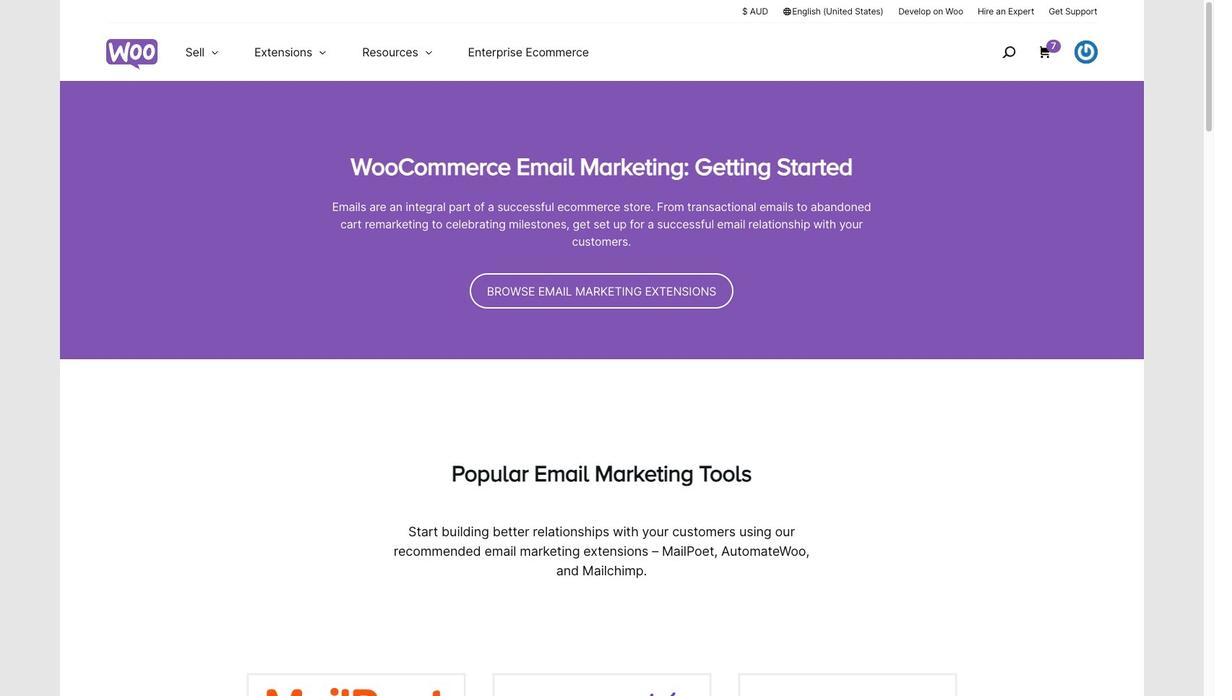 Task type: vqa. For each thing, say whether or not it's contained in the screenshot.
the Open account menu icon
yes



Task type: locate. For each thing, give the bounding box(es) containing it.
service navigation menu element
[[972, 29, 1098, 76]]

open account menu image
[[1075, 40, 1098, 64]]



Task type: describe. For each thing, give the bounding box(es) containing it.
search image
[[998, 40, 1021, 64]]



